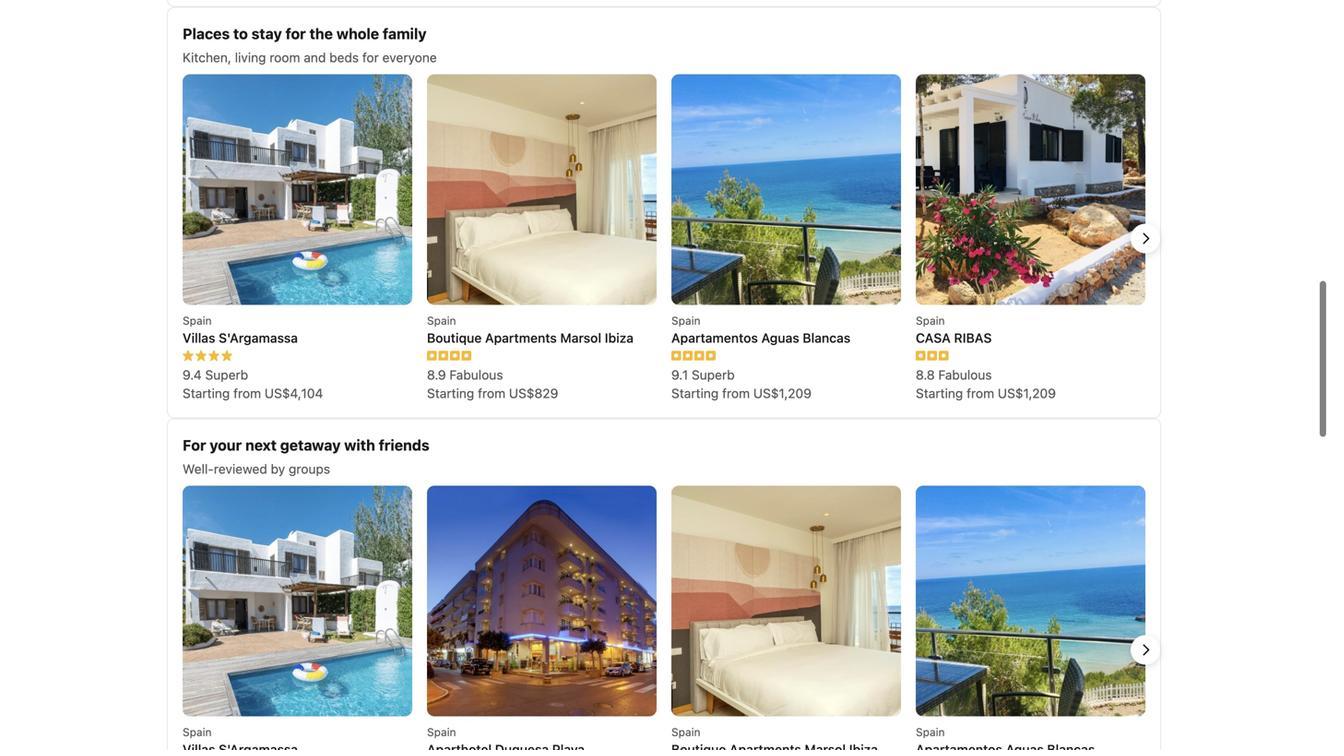 Task type: locate. For each thing, give the bounding box(es) containing it.
starting down 9.4 superb
[[183, 386, 230, 401]]

boutique
[[427, 330, 482, 346]]

3 spain link from the left
[[672, 486, 901, 750]]

2 region from the top
[[168, 486, 1161, 750]]

living
[[235, 50, 266, 65]]

friends
[[379, 436, 430, 454]]

region
[[168, 74, 1161, 403], [168, 486, 1161, 750]]

villas
[[183, 330, 215, 346]]

from down "8.9 fabulous"
[[478, 386, 506, 401]]

starting inside "8.9 fabulous starting from us$829"
[[427, 386, 474, 401]]

from inside "8.9 fabulous starting from us$829"
[[478, 386, 506, 401]]

everyone
[[382, 50, 437, 65]]

spain link
[[183, 486, 412, 750], [427, 486, 657, 750], [672, 486, 901, 750], [916, 486, 1146, 750]]

starting inside 9.4 superb starting from us$4,104
[[183, 386, 230, 401]]

1 from from the left
[[233, 386, 261, 401]]

1 horizontal spatial for
[[362, 50, 379, 65]]

us$1,209 inside 9.1 superb starting from us$1,209
[[754, 386, 812, 401]]

1 region from the top
[[168, 74, 1161, 403]]

blancas
[[803, 330, 851, 346]]

groups
[[289, 461, 330, 477]]

from down 9.1 superb
[[722, 386, 750, 401]]

starting
[[183, 386, 230, 401], [427, 386, 474, 401], [672, 386, 719, 401], [916, 386, 963, 401]]

4 out of 5 image up 9.1 superb
[[672, 350, 716, 361]]

3 starting from the left
[[672, 386, 719, 401]]

room
[[270, 50, 300, 65]]

from
[[233, 386, 261, 401], [478, 386, 506, 401], [722, 386, 750, 401], [967, 386, 995, 401]]

starting inside 9.1 superb starting from us$1,209
[[672, 386, 719, 401]]

casa
[[916, 330, 951, 346]]

the
[[310, 25, 333, 42]]

from for 9.4 superb
[[233, 386, 261, 401]]

0 horizontal spatial for
[[286, 25, 306, 42]]

spain inside spain boutique apartments marsol ibiza
[[427, 314, 456, 327]]

0 vertical spatial region
[[168, 74, 1161, 403]]

1 4 out of 5 image from the left
[[183, 350, 232, 361]]

4 out of 5 image down villas
[[183, 350, 232, 361]]

9.1 superb starting from us$1,209
[[672, 367, 812, 401]]

4 out of 5 image for villas
[[183, 350, 232, 361]]

spain apartamentos aguas blancas
[[672, 314, 851, 346]]

us$1,209
[[754, 386, 812, 401], [998, 386, 1056, 401]]

from inside 9.1 superb starting from us$1,209
[[722, 386, 750, 401]]

starting for 9.4 superb starting from us$4,104
[[183, 386, 230, 401]]

places
[[183, 25, 230, 42]]

aguas
[[762, 330, 800, 346]]

starting for 9.1 superb starting from us$1,209
[[672, 386, 719, 401]]

from down 9.4 superb
[[233, 386, 261, 401]]

4 out of 5 image
[[183, 350, 232, 361], [672, 350, 716, 361]]

starting for 8.9 fabulous starting from us$829
[[427, 386, 474, 401]]

us$1,209 for 9.1 superb starting from us$1,209
[[754, 386, 812, 401]]

region containing villas s'argamassa
[[168, 74, 1161, 403]]

us$4,104
[[265, 386, 323, 401]]

for right beds
[[362, 50, 379, 65]]

2 4 out of 5 image from the left
[[672, 350, 716, 361]]

2 from from the left
[[478, 386, 506, 401]]

region for for your next getaway with friends
[[168, 486, 1161, 750]]

4 starting from the left
[[916, 386, 963, 401]]

1 horizontal spatial 4 out of 5 image
[[672, 350, 716, 361]]

places to stay for the whole family kitchen, living room and beds for everyone
[[183, 25, 437, 65]]

2 us$1,209 from the left
[[998, 386, 1056, 401]]

beds
[[329, 50, 359, 65]]

starting down "8.9 fabulous"
[[427, 386, 474, 401]]

0 horizontal spatial 4 out of 5 image
[[183, 350, 232, 361]]

9.4 superb
[[183, 367, 248, 382]]

9.4 superb starting from us$4,104
[[183, 367, 323, 401]]

starting inside 8.8 fabulous starting from us$1,209
[[916, 386, 963, 401]]

3 out of 5 image
[[916, 350, 949, 361]]

0 horizontal spatial us$1,209
[[754, 386, 812, 401]]

1 starting from the left
[[183, 386, 230, 401]]

4 out of 5 image for apartamentos
[[672, 350, 716, 361]]

starting down 8.8 fabulous
[[916, 386, 963, 401]]

starting down 9.1 superb
[[672, 386, 719, 401]]

1 vertical spatial for
[[362, 50, 379, 65]]

your
[[210, 436, 242, 454]]

1 horizontal spatial us$1,209
[[998, 386, 1056, 401]]

from inside 8.8 fabulous starting from us$1,209
[[967, 386, 995, 401]]

for
[[286, 25, 306, 42], [362, 50, 379, 65]]

region containing spain
[[168, 486, 1161, 750]]

9.1 superb
[[672, 367, 735, 382]]

4 from from the left
[[967, 386, 995, 401]]

spain
[[183, 314, 212, 327], [427, 314, 456, 327], [672, 314, 701, 327], [916, 314, 945, 327], [183, 726, 212, 739], [427, 726, 456, 739], [672, 726, 701, 739], [916, 726, 945, 739]]

0 vertical spatial for
[[286, 25, 306, 42]]

1 vertical spatial region
[[168, 486, 1161, 750]]

us$1,209 inside 8.8 fabulous starting from us$1,209
[[998, 386, 1056, 401]]

spain inside spain casa ribas
[[916, 314, 945, 327]]

3 from from the left
[[722, 386, 750, 401]]

from inside 9.4 superb starting from us$4,104
[[233, 386, 261, 401]]

1 us$1,209 from the left
[[754, 386, 812, 401]]

from down 8.8 fabulous
[[967, 386, 995, 401]]

from for 9.1 superb
[[722, 386, 750, 401]]

2 starting from the left
[[427, 386, 474, 401]]

4 out of 5 image
[[427, 350, 471, 361]]

whole
[[337, 25, 379, 42]]

for left the
[[286, 25, 306, 42]]



Task type: vqa. For each thing, say whether or not it's contained in the screenshot.
first STARTING from the right
yes



Task type: describe. For each thing, give the bounding box(es) containing it.
8.9 fabulous starting from us$829
[[427, 367, 558, 401]]

from for 8.8 fabulous
[[967, 386, 995, 401]]

and
[[304, 50, 326, 65]]

spain inside spain villas s'argamassa
[[183, 314, 212, 327]]

next
[[245, 436, 277, 454]]

family
[[383, 25, 427, 42]]

apartments
[[485, 330, 557, 346]]

spain villas s'argamassa
[[183, 314, 298, 346]]

spain casa ribas
[[916, 314, 992, 346]]

8.8 fabulous starting from us$1,209
[[916, 367, 1056, 401]]

for your next getaway with friends well-reviewed by groups
[[183, 436, 430, 477]]

2 spain link from the left
[[427, 486, 657, 750]]

region for places to stay for the whole family
[[168, 74, 1161, 403]]

with
[[344, 436, 375, 454]]

well-
[[183, 461, 214, 477]]

starting for 8.8 fabulous starting from us$1,209
[[916, 386, 963, 401]]

4 spain link from the left
[[916, 486, 1146, 750]]

8.9 fabulous
[[427, 367, 503, 382]]

getaway
[[280, 436, 341, 454]]

us$1,209 for 8.8 fabulous starting from us$1,209
[[998, 386, 1056, 401]]

apartamentos
[[672, 330, 758, 346]]

1 spain link from the left
[[183, 486, 412, 750]]

reviewed
[[214, 461, 267, 477]]

s'argamassa
[[219, 330, 298, 346]]

spain boutique apartments marsol ibiza
[[427, 314, 634, 346]]

kitchen,
[[183, 50, 231, 65]]

for
[[183, 436, 206, 454]]

marsol
[[560, 330, 602, 346]]

ribas
[[954, 330, 992, 346]]

spain inside spain apartamentos aguas blancas
[[672, 314, 701, 327]]

by
[[271, 461, 285, 477]]

ibiza
[[605, 330, 634, 346]]

to
[[233, 25, 248, 42]]

stay
[[251, 25, 282, 42]]

us$829
[[509, 386, 558, 401]]

from for 8.9 fabulous
[[478, 386, 506, 401]]

8.8 fabulous
[[916, 367, 992, 382]]



